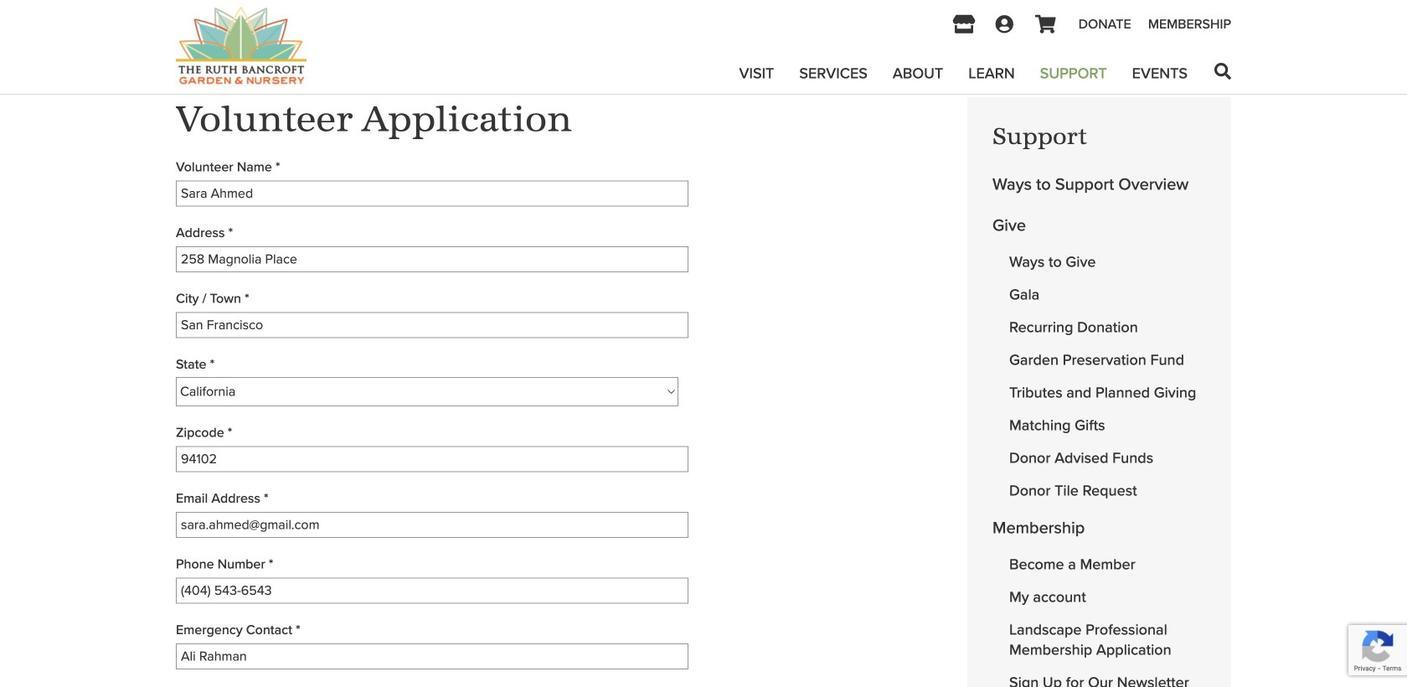 Task type: describe. For each thing, give the bounding box(es) containing it.
none email field inside contact form element
[[176, 512, 689, 538]]



Task type: locate. For each thing, give the bounding box(es) containing it.
None email field
[[176, 512, 689, 538]]

contact form element
[[176, 153, 915, 687]]

None text field
[[176, 181, 689, 207], [176, 246, 689, 272], [176, 312, 689, 338], [176, 644, 689, 670], [176, 181, 689, 207], [176, 246, 689, 272], [176, 312, 689, 338], [176, 644, 689, 670]]

None text field
[[176, 446, 689, 472], [176, 578, 689, 604], [176, 446, 689, 472], [176, 578, 689, 604]]



